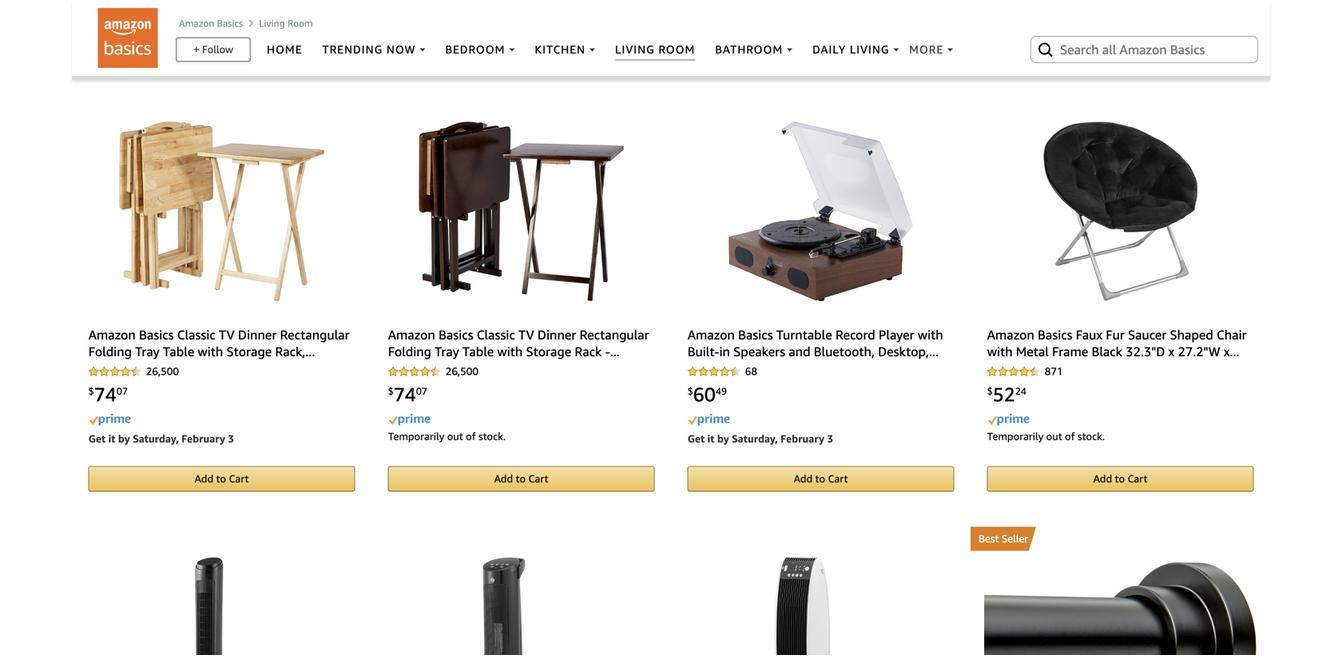 Task type: vqa. For each thing, say whether or not it's contained in the screenshot.
74 related to Temporarily out of stock.
yes



Task type: describe. For each thing, give the bounding box(es) containing it.
best seller link
[[971, 527, 1270, 551]]

living
[[259, 17, 285, 29]]

temporarily for 74
[[388, 430, 444, 442]]

living room
[[259, 17, 313, 29]]

temporarily for 52
[[987, 430, 1044, 442]]

temporarily out of stock. for 52
[[987, 430, 1105, 442]]

$ for amazon basics classic tv dinner rectangular folding tray table with storage rack, natural - set of 4 trays, 15"d x 19"w x 26"h 'image'
[[88, 386, 94, 397]]

$ 60 49
[[688, 383, 727, 406]]

follow
[[202, 43, 233, 55]]

26,500 for temporarily out of stock.
[[446, 365, 479, 378]]

amazon basics digital 4 speed oscillating led display tower fan with remote control and timer, 40 inch, black image
[[184, 557, 260, 655]]

get for 74
[[88, 433, 106, 445]]

24
[[1015, 386, 1026, 397]]

february for 60
[[781, 433, 824, 445]]

68
[[745, 365, 757, 378]]

get it by saturday, february 3 for 74
[[88, 433, 234, 445]]

stock. for 52
[[1078, 430, 1105, 442]]

$ 74 07 for get it by
[[88, 383, 128, 406]]

60
[[693, 383, 716, 406]]

out for 52
[[1046, 430, 1062, 442]]

$ 52 24
[[987, 383, 1026, 406]]

Search all Amazon Basics search field
[[1060, 36, 1232, 63]]

by for 74
[[118, 433, 130, 445]]

of for 74
[[466, 430, 476, 442]]

it for 60
[[707, 433, 714, 445]]

+
[[193, 43, 199, 55]]

74 for temporarily out of stock.
[[394, 383, 416, 406]]

amazon
[[179, 17, 214, 29]]

saturday, for 74
[[133, 433, 179, 445]]

stock. for 74
[[478, 430, 506, 442]]

living room link
[[259, 17, 313, 29]]

get it by saturday, february 3 for 60
[[688, 433, 833, 445]]

out for 74
[[447, 430, 463, 442]]

amazon basics digital tower heater white 23 inch image
[[771, 557, 870, 655]]

search image
[[1036, 40, 1055, 59]]

52
[[993, 383, 1015, 406]]

by for 60
[[717, 433, 729, 445]]

temporarily out of stock. for 74
[[388, 430, 506, 442]]

amazon basics
[[179, 17, 243, 29]]



Task type: locate. For each thing, give the bounding box(es) containing it.
1 get it by saturday, february 3 from the left
[[88, 433, 234, 445]]

1 of from the left
[[466, 430, 476, 442]]

1 26,500 from the left
[[146, 365, 179, 378]]

1 by from the left
[[118, 433, 130, 445]]

1 07 from the left
[[117, 386, 128, 397]]

$ 74 07
[[88, 383, 128, 406], [388, 383, 427, 406]]

temporarily
[[388, 430, 444, 442], [987, 430, 1044, 442]]

$ for amazon basics faux fur saucer shaped chair with metal frame black 32.3"d x 27.2"w x 32.3"h image
[[987, 386, 993, 397]]

26,500
[[146, 365, 179, 378], [446, 365, 479, 378]]

1 saturday, from the left
[[133, 433, 179, 445]]

0 horizontal spatial saturday,
[[133, 433, 179, 445]]

3 for 74
[[228, 433, 234, 445]]

amazon basics link
[[179, 17, 243, 29]]

+ follow
[[193, 43, 233, 55]]

1 stock. from the left
[[478, 430, 506, 442]]

2 26,500 from the left
[[446, 365, 479, 378]]

1 horizontal spatial it
[[707, 433, 714, 445]]

2 february from the left
[[781, 433, 824, 445]]

2 74 from the left
[[394, 383, 416, 406]]

2 out from the left
[[1046, 430, 1062, 442]]

4 $ from the left
[[987, 386, 993, 397]]

amazon basics faux fur saucer shaped chair with metal frame black 32.3"d x 27.2"w x 32.3"h image
[[1043, 121, 1198, 301]]

07 for get it by
[[117, 386, 128, 397]]

3
[[228, 433, 234, 445], [827, 433, 833, 445]]

$ for amazon basics classic tv dinner rectangular folding tray table with storage rack - 4-pack, espresso, 14.6 l x 19 w x 26 h inch image
[[388, 386, 394, 397]]

0 horizontal spatial 74
[[94, 383, 117, 406]]

1 temporarily out of stock. from the left
[[388, 430, 506, 442]]

07
[[117, 386, 128, 397], [416, 386, 427, 397]]

1 $ from the left
[[88, 386, 94, 397]]

amazon basics digital tower heater black 28 inch image
[[476, 557, 567, 655]]

07 for temporarily out of stock.
[[416, 386, 427, 397]]

amazon basics logo image
[[98, 8, 158, 68]]

1 horizontal spatial out
[[1046, 430, 1062, 442]]

0 horizontal spatial temporarily out of stock.
[[388, 430, 506, 442]]

of for 52
[[1065, 430, 1075, 442]]

0 horizontal spatial of
[[466, 430, 476, 442]]

1 horizontal spatial of
[[1065, 430, 1075, 442]]

saturday,
[[133, 433, 179, 445], [732, 433, 778, 445]]

of
[[466, 430, 476, 442], [1065, 430, 1075, 442]]

february for 74
[[181, 433, 225, 445]]

2 3 from the left
[[827, 433, 833, 445]]

1 horizontal spatial 26,500
[[446, 365, 479, 378]]

0 horizontal spatial $ 74 07
[[88, 383, 128, 406]]

room
[[287, 17, 313, 29]]

2 stock. from the left
[[1078, 430, 1105, 442]]

it for 74
[[108, 433, 115, 445]]

temporarily out of stock.
[[388, 430, 506, 442], [987, 430, 1105, 442]]

2 saturday, from the left
[[732, 433, 778, 445]]

by
[[118, 433, 130, 445], [717, 433, 729, 445]]

3 $ from the left
[[688, 386, 693, 397]]

2 temporarily out of stock. from the left
[[987, 430, 1105, 442]]

0 horizontal spatial by
[[118, 433, 130, 445]]

0 horizontal spatial it
[[108, 433, 115, 445]]

2 $ from the left
[[388, 386, 394, 397]]

1 get from the left
[[88, 433, 106, 445]]

26,500 for get it by
[[146, 365, 179, 378]]

0 horizontal spatial 07
[[117, 386, 128, 397]]

2 07 from the left
[[416, 386, 427, 397]]

get it by saturday, february 3
[[88, 433, 234, 445], [688, 433, 833, 445]]

0 horizontal spatial 26,500
[[146, 365, 179, 378]]

it
[[108, 433, 115, 445], [707, 433, 714, 445]]

get for 60
[[688, 433, 705, 445]]

amazon basics turntable record player with built-in speakers and bluetooth, desktop, black image
[[728, 121, 913, 301]]

$ 74 07 for temporarily out of stock.
[[388, 383, 427, 406]]

1 horizontal spatial february
[[781, 433, 824, 445]]

3 for 60
[[827, 433, 833, 445]]

871
[[1045, 365, 1063, 378]]

0 horizontal spatial out
[[447, 430, 463, 442]]

get
[[88, 433, 106, 445], [688, 433, 705, 445]]

2 by from the left
[[717, 433, 729, 445]]

2 get it by saturday, february 3 from the left
[[688, 433, 833, 445]]

1 february from the left
[[181, 433, 225, 445]]

+ follow button
[[177, 38, 250, 61]]

74
[[94, 383, 117, 406], [394, 383, 416, 406]]

amazon basics classic tv dinner rectangular folding tray table with storage rack, natural - set of 4 trays, 15"d x 19"w x 26"h image
[[119, 121, 324, 301]]

1 horizontal spatial stock.
[[1078, 430, 1105, 442]]

74 for get it by
[[94, 383, 117, 406]]

1 horizontal spatial $ 74 07
[[388, 383, 427, 406]]

0 horizontal spatial get it by saturday, february 3
[[88, 433, 234, 445]]

1 horizontal spatial by
[[717, 433, 729, 445]]

$ inside $ 60 49
[[688, 386, 693, 397]]

1 horizontal spatial temporarily out of stock.
[[987, 430, 1105, 442]]

1 horizontal spatial get it by saturday, february 3
[[688, 433, 833, 445]]

1 horizontal spatial get
[[688, 433, 705, 445]]

$
[[88, 386, 94, 397], [388, 386, 394, 397], [688, 386, 693, 397], [987, 386, 993, 397]]

amazon basics classic tv dinner rectangular folding tray table with storage rack - 4-pack, espresso, 14.6 l x 19 w x 26 h inch image
[[419, 121, 624, 301]]

stock.
[[478, 430, 506, 442], [1078, 430, 1105, 442]]

1 74 from the left
[[94, 383, 117, 406]]

1 horizontal spatial 3
[[827, 433, 833, 445]]

1 it from the left
[[108, 433, 115, 445]]

best seller
[[979, 532, 1028, 545]]

2 $ 74 07 from the left
[[388, 383, 427, 406]]

1 out from the left
[[447, 430, 463, 442]]

1 horizontal spatial temporarily
[[987, 430, 1044, 442]]

1 horizontal spatial 07
[[416, 386, 427, 397]]

1 $ 74 07 from the left
[[88, 383, 128, 406]]

best
[[979, 532, 999, 545]]

2 temporarily from the left
[[987, 430, 1044, 442]]

saturday, for 60
[[732, 433, 778, 445]]

1 3 from the left
[[228, 433, 234, 445]]

out
[[447, 430, 463, 442], [1046, 430, 1062, 442]]

basics
[[217, 17, 243, 29]]

$ inside the $ 52 24
[[987, 386, 993, 397]]

seller
[[1002, 532, 1028, 545]]

0 horizontal spatial temporarily
[[388, 430, 444, 442]]

0 horizontal spatial 3
[[228, 433, 234, 445]]

february
[[181, 433, 225, 445], [781, 433, 824, 445]]

1 horizontal spatial saturday,
[[732, 433, 778, 445]]

2 get from the left
[[688, 433, 705, 445]]

amazon basics adjustable indoor outdoor tension curtain rod, 24-36" length, black image
[[984, 562, 1257, 655]]

2 of from the left
[[1065, 430, 1075, 442]]

1 horizontal spatial 74
[[394, 383, 416, 406]]

0 horizontal spatial february
[[181, 433, 225, 445]]

1 temporarily from the left
[[388, 430, 444, 442]]

0 horizontal spatial get
[[88, 433, 106, 445]]

0 horizontal spatial stock.
[[478, 430, 506, 442]]

49
[[716, 386, 727, 397]]

2 it from the left
[[707, 433, 714, 445]]

$ for amazon basics turntable record player with built-in speakers and bluetooth, desktop, black image
[[688, 386, 693, 397]]



